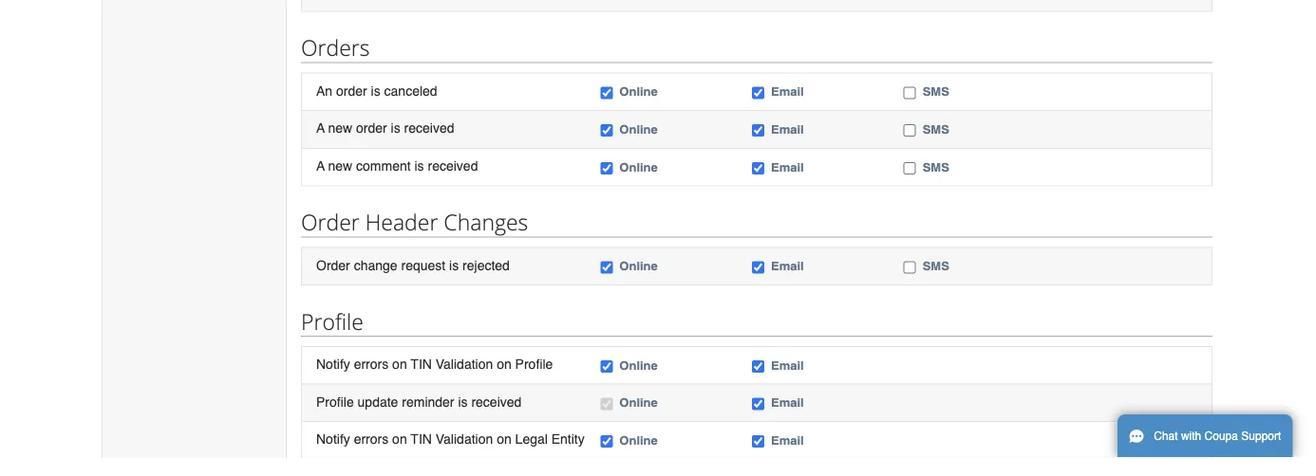 Task type: describe. For each thing, give the bounding box(es) containing it.
an
[[316, 83, 333, 98]]

on left legal
[[497, 432, 512, 448]]

notify for notify errors on tin validation on legal entity
[[316, 432, 350, 448]]

change
[[354, 258, 398, 273]]

sms for an order is canceled
[[923, 85, 950, 99]]

update
[[358, 395, 398, 410]]

online for a new order is received
[[620, 122, 658, 137]]

on down profile update reminder is received
[[392, 432, 407, 448]]

chat with coupa support button
[[1118, 415, 1293, 459]]

a new order is received
[[316, 121, 455, 136]]

legal
[[515, 432, 548, 448]]

order change request is rejected
[[316, 258, 510, 273]]

errors for notify errors on tin validation on profile
[[354, 357, 389, 372]]

sms for a new order is received
[[923, 122, 950, 137]]

sms for order change request is rejected
[[923, 259, 950, 273]]

received for profile update reminder is received
[[472, 395, 522, 410]]

reminder
[[402, 395, 455, 410]]

online for order change request is rejected
[[620, 259, 658, 273]]

chat with coupa support
[[1155, 430, 1282, 444]]

1 vertical spatial profile
[[515, 357, 553, 372]]

errors for notify errors on tin validation on legal entity
[[354, 432, 389, 448]]

online for notify errors on tin validation on legal entity
[[620, 434, 658, 448]]

email for a new order is received
[[771, 122, 804, 137]]

profile update reminder is received
[[316, 395, 522, 410]]

an order is canceled
[[316, 83, 438, 98]]

changes
[[444, 207, 529, 237]]

notify errors on tin validation on legal entity
[[316, 432, 585, 448]]

online for an order is canceled
[[620, 85, 658, 99]]

email for notify errors on tin validation on legal entity
[[771, 434, 804, 448]]

a for a new comment is received
[[316, 158, 325, 174]]

with
[[1182, 430, 1202, 444]]

email for notify errors on tin validation on profile
[[771, 359, 804, 373]]

email for a new comment is received
[[771, 160, 804, 174]]

a for a new order is received
[[316, 121, 325, 136]]

header
[[366, 207, 438, 237]]



Task type: locate. For each thing, give the bounding box(es) containing it.
1 vertical spatial errors
[[354, 432, 389, 448]]

tin for profile
[[411, 357, 432, 372]]

profile
[[301, 307, 364, 336], [515, 357, 553, 372], [316, 395, 354, 410]]

0 vertical spatial order
[[301, 207, 360, 237]]

1 errors from the top
[[354, 357, 389, 372]]

7 email from the top
[[771, 434, 804, 448]]

profile down the change
[[301, 307, 364, 336]]

2 tin from the top
[[411, 432, 432, 448]]

is right comment
[[415, 158, 424, 174]]

0 vertical spatial profile
[[301, 307, 364, 336]]

online for profile update reminder is received
[[620, 396, 658, 410]]

is for reminder
[[458, 395, 468, 410]]

3 online from the top
[[620, 160, 658, 174]]

a
[[316, 121, 325, 136], [316, 158, 325, 174]]

tin for legal
[[411, 432, 432, 448]]

None checkbox
[[601, 125, 613, 137], [904, 125, 916, 137], [752, 262, 765, 274], [601, 361, 613, 373], [752, 361, 765, 373], [601, 399, 613, 411], [752, 399, 765, 411], [601, 125, 613, 137], [904, 125, 916, 137], [752, 262, 765, 274], [601, 361, 613, 373], [752, 361, 765, 373], [601, 399, 613, 411], [752, 399, 765, 411]]

tin
[[411, 357, 432, 372], [411, 432, 432, 448]]

7 online from the top
[[620, 434, 658, 448]]

entity
[[552, 432, 585, 448]]

order up the change
[[301, 207, 360, 237]]

notify
[[316, 357, 350, 372], [316, 432, 350, 448]]

0 vertical spatial received
[[404, 121, 455, 136]]

tin up profile update reminder is received
[[411, 357, 432, 372]]

profile left update
[[316, 395, 354, 410]]

2 vertical spatial received
[[472, 395, 522, 410]]

0 vertical spatial order
[[336, 83, 367, 98]]

1 new from the top
[[328, 121, 353, 136]]

received down canceled
[[404, 121, 455, 136]]

new left comment
[[328, 158, 353, 174]]

new for comment
[[328, 158, 353, 174]]

request
[[401, 258, 446, 273]]

on up "notify errors on tin validation on legal entity"
[[497, 357, 512, 372]]

0 vertical spatial notify
[[316, 357, 350, 372]]

5 email from the top
[[771, 359, 804, 373]]

1 vertical spatial a
[[316, 158, 325, 174]]

comment
[[356, 158, 411, 174]]

notify errors on tin validation on profile
[[316, 357, 553, 372]]

online
[[620, 85, 658, 99], [620, 122, 658, 137], [620, 160, 658, 174], [620, 259, 658, 273], [620, 359, 658, 373], [620, 396, 658, 410], [620, 434, 658, 448]]

is left canceled
[[371, 83, 381, 98]]

1 online from the top
[[620, 85, 658, 99]]

1 validation from the top
[[436, 357, 493, 372]]

1 vertical spatial notify
[[316, 432, 350, 448]]

1 email from the top
[[771, 85, 804, 99]]

validation
[[436, 357, 493, 372], [436, 432, 493, 448]]

online for notify errors on tin validation on profile
[[620, 359, 658, 373]]

1 sms from the top
[[923, 85, 950, 99]]

sms for a new comment is received
[[923, 160, 950, 174]]

4 sms from the top
[[923, 259, 950, 273]]

on
[[392, 357, 407, 372], [497, 357, 512, 372], [392, 432, 407, 448], [497, 432, 512, 448]]

notify up profile update reminder is received
[[316, 357, 350, 372]]

is for request
[[449, 258, 459, 273]]

errors
[[354, 357, 389, 372], [354, 432, 389, 448]]

is right reminder
[[458, 395, 468, 410]]

3 email from the top
[[771, 160, 804, 174]]

errors up update
[[354, 357, 389, 372]]

validation down reminder
[[436, 432, 493, 448]]

2 validation from the top
[[436, 432, 493, 448]]

1 vertical spatial tin
[[411, 432, 432, 448]]

2 vertical spatial profile
[[316, 395, 354, 410]]

a new comment is received
[[316, 158, 478, 174]]

0 vertical spatial errors
[[354, 357, 389, 372]]

new for order
[[328, 121, 353, 136]]

order
[[336, 83, 367, 98], [356, 121, 387, 136]]

received
[[404, 121, 455, 136], [428, 158, 478, 174], [472, 395, 522, 410]]

received up legal
[[472, 395, 522, 410]]

0 vertical spatial new
[[328, 121, 353, 136]]

1 vertical spatial order
[[316, 258, 350, 273]]

validation up reminder
[[436, 357, 493, 372]]

order right an
[[336, 83, 367, 98]]

order left the change
[[316, 258, 350, 273]]

tin down profile update reminder is received
[[411, 432, 432, 448]]

1 vertical spatial new
[[328, 158, 353, 174]]

is right request
[[449, 258, 459, 273]]

0 vertical spatial a
[[316, 121, 325, 136]]

email for profile update reminder is received
[[771, 396, 804, 410]]

email
[[771, 85, 804, 99], [771, 122, 804, 137], [771, 160, 804, 174], [771, 259, 804, 273], [771, 359, 804, 373], [771, 396, 804, 410], [771, 434, 804, 448]]

is
[[371, 83, 381, 98], [391, 121, 401, 136], [415, 158, 424, 174], [449, 258, 459, 273], [458, 395, 468, 410]]

1 a from the top
[[316, 121, 325, 136]]

notify down profile update reminder is received
[[316, 432, 350, 448]]

received up changes
[[428, 158, 478, 174]]

profile for profile
[[301, 307, 364, 336]]

new
[[328, 121, 353, 136], [328, 158, 353, 174]]

order for order header changes
[[301, 207, 360, 237]]

a left comment
[[316, 158, 325, 174]]

order
[[301, 207, 360, 237], [316, 258, 350, 273]]

6 online from the top
[[620, 396, 658, 410]]

sms
[[923, 85, 950, 99], [923, 122, 950, 137], [923, 160, 950, 174], [923, 259, 950, 273]]

profile up legal
[[515, 357, 553, 372]]

order header changes
[[301, 207, 529, 237]]

is up a new comment is received
[[391, 121, 401, 136]]

received for a new comment is received
[[428, 158, 478, 174]]

2 email from the top
[[771, 122, 804, 137]]

2 a from the top
[[316, 158, 325, 174]]

1 tin from the top
[[411, 357, 432, 372]]

coupa
[[1205, 430, 1239, 444]]

2 sms from the top
[[923, 122, 950, 137]]

is for order
[[391, 121, 401, 136]]

received for a new order is received
[[404, 121, 455, 136]]

0 vertical spatial tin
[[411, 357, 432, 372]]

None checkbox
[[601, 87, 613, 99], [752, 87, 765, 99], [904, 87, 916, 99], [752, 125, 765, 137], [601, 162, 613, 175], [752, 162, 765, 175], [904, 162, 916, 175], [601, 262, 613, 274], [904, 262, 916, 274], [601, 436, 613, 449], [752, 436, 765, 449], [601, 87, 613, 99], [752, 87, 765, 99], [904, 87, 916, 99], [752, 125, 765, 137], [601, 162, 613, 175], [752, 162, 765, 175], [904, 162, 916, 175], [601, 262, 613, 274], [904, 262, 916, 274], [601, 436, 613, 449], [752, 436, 765, 449]]

order down an order is canceled
[[356, 121, 387, 136]]

a down an
[[316, 121, 325, 136]]

validation for profile
[[436, 357, 493, 372]]

orders
[[301, 33, 370, 62]]

email for an order is canceled
[[771, 85, 804, 99]]

1 notify from the top
[[316, 357, 350, 372]]

3 sms from the top
[[923, 160, 950, 174]]

support
[[1242, 430, 1282, 444]]

4 online from the top
[[620, 259, 658, 273]]

6 email from the top
[[771, 396, 804, 410]]

online for a new comment is received
[[620, 160, 658, 174]]

notify for notify errors on tin validation on profile
[[316, 357, 350, 372]]

rejected
[[463, 258, 510, 273]]

1 vertical spatial order
[[356, 121, 387, 136]]

2 online from the top
[[620, 122, 658, 137]]

profile for profile update reminder is received
[[316, 395, 354, 410]]

errors down update
[[354, 432, 389, 448]]

on up profile update reminder is received
[[392, 357, 407, 372]]

is for comment
[[415, 158, 424, 174]]

new down an
[[328, 121, 353, 136]]

1 vertical spatial received
[[428, 158, 478, 174]]

2 new from the top
[[328, 158, 353, 174]]

4 email from the top
[[771, 259, 804, 273]]

2 errors from the top
[[354, 432, 389, 448]]

validation for legal
[[436, 432, 493, 448]]

canceled
[[384, 83, 438, 98]]

chat
[[1155, 430, 1179, 444]]

5 online from the top
[[620, 359, 658, 373]]

2 notify from the top
[[316, 432, 350, 448]]

email for order change request is rejected
[[771, 259, 804, 273]]

0 vertical spatial validation
[[436, 357, 493, 372]]

order for order change request is rejected
[[316, 258, 350, 273]]

1 vertical spatial validation
[[436, 432, 493, 448]]



Task type: vqa. For each thing, say whether or not it's contained in the screenshot.
the change at the left bottom of the page
yes



